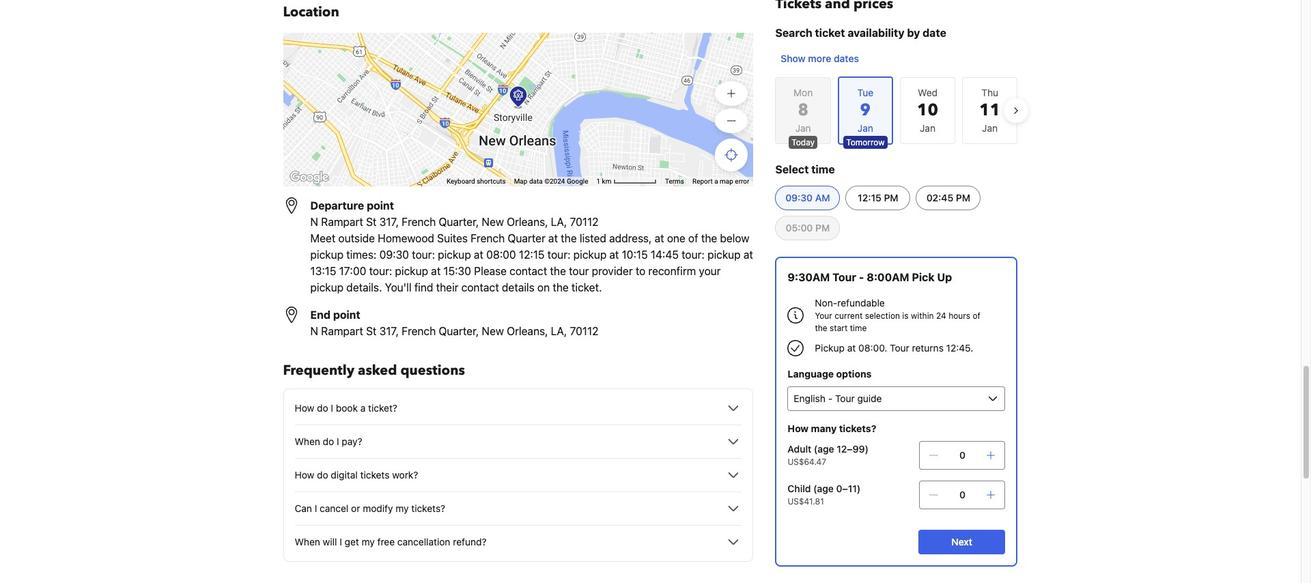 Task type: locate. For each thing, give the bounding box(es) containing it.
1 (age from the top
[[814, 443, 834, 455]]

time inside non-refundable your current selection is within 24 hours of the start time
[[850, 323, 867, 333]]

i for book
[[331, 402, 333, 414]]

1 vertical spatial contact
[[461, 281, 499, 294]]

1 vertical spatial 70112
[[570, 325, 599, 337]]

rampart inside end point n rampart st 317, french quarter, new orleans, la, 70112
[[321, 325, 363, 337]]

n
[[310, 216, 318, 228], [310, 325, 318, 337]]

show more dates button
[[775, 46, 864, 71]]

10
[[917, 99, 938, 122]]

(age inside adult (age 12–99) us$64.47
[[814, 443, 834, 455]]

km
[[602, 178, 611, 185]]

1 vertical spatial time
[[850, 323, 867, 333]]

0 vertical spatial french
[[402, 216, 436, 228]]

end
[[310, 309, 330, 321]]

quarter, down their
[[439, 325, 479, 337]]

how up adult
[[788, 423, 809, 434]]

tickets?
[[839, 423, 876, 434], [411, 503, 445, 514]]

05:00 pm
[[786, 222, 830, 234]]

orleans,
[[507, 216, 548, 228], [507, 325, 548, 337]]

0 vertical spatial time
[[811, 163, 835, 175]]

region
[[764, 71, 1029, 150]]

317, up homewood
[[379, 216, 399, 228]]

the right on
[[553, 281, 569, 294]]

0 horizontal spatial 12:15
[[519, 249, 545, 261]]

french inside end point n rampart st 317, french quarter, new orleans, la, 70112
[[402, 325, 436, 337]]

jan inside thu 11 jan
[[982, 122, 998, 134]]

2 st from the top
[[366, 325, 377, 337]]

st up outside
[[366, 216, 377, 228]]

i right can
[[315, 503, 317, 514]]

the inside non-refundable your current selection is within 24 hours of the start time
[[815, 323, 827, 333]]

st up frequently asked questions
[[366, 325, 377, 337]]

1 vertical spatial 12:15
[[519, 249, 545, 261]]

2 vertical spatial how
[[295, 469, 314, 481]]

do for book
[[317, 402, 328, 414]]

n up meet
[[310, 216, 318, 228]]

0 vertical spatial tour
[[833, 271, 856, 283]]

i right will
[[340, 536, 342, 548]]

0 vertical spatial a
[[714, 178, 718, 185]]

1 when from the top
[[295, 436, 320, 447]]

0 horizontal spatial jan
[[795, 122, 811, 134]]

quarter, up suites
[[439, 216, 479, 228]]

05:00
[[786, 222, 813, 234]]

1 jan from the left
[[795, 122, 811, 134]]

(age inside child (age 0–11) us$41.81
[[813, 483, 834, 494]]

1 vertical spatial 0
[[959, 489, 966, 501]]

12:15 down the quarter
[[519, 249, 545, 261]]

french up the 08:00
[[471, 232, 505, 244]]

how up can
[[295, 469, 314, 481]]

rampart down "end"
[[321, 325, 363, 337]]

new
[[482, 216, 504, 228], [482, 325, 504, 337]]

n inside the departure point n rampart st 317, french quarter, new orleans, la, 70112 meet outside homewood suites french quarter at the listed address, at one of the below pickup times:  09:30 tour: pickup at 08:00   12:15 tour: pickup at 10:15   14:45 tour: pickup at 13:15   17:00 tour: pickup at 15:30     please contact the tour provider to reconfirm your pickup details. you'll find their contact details on the ticket.
[[310, 216, 318, 228]]

a inside dropdown button
[[360, 402, 366, 414]]

how do digital tickets work?
[[295, 469, 418, 481]]

0 horizontal spatial point
[[333, 309, 360, 321]]

2 rampart from the top
[[321, 325, 363, 337]]

next button
[[918, 530, 1006, 554]]

of right one
[[688, 232, 698, 244]]

1 vertical spatial quarter,
[[439, 325, 479, 337]]

0 horizontal spatial of
[[688, 232, 698, 244]]

orleans, up the quarter
[[507, 216, 548, 228]]

1 horizontal spatial of
[[973, 311, 980, 321]]

how
[[295, 402, 314, 414], [788, 423, 809, 434], [295, 469, 314, 481]]

2 quarter, from the top
[[439, 325, 479, 337]]

0 horizontal spatial tickets?
[[411, 503, 445, 514]]

of inside the departure point n rampart st 317, french quarter, new orleans, la, 70112 meet outside homewood suites french quarter at the listed address, at one of the below pickup times:  09:30 tour: pickup at 08:00   12:15 tour: pickup at 10:15   14:45 tour: pickup at 13:15   17:00 tour: pickup at 15:30     please contact the tour provider to reconfirm your pickup details. you'll find their contact details on the ticket.
[[688, 232, 698, 244]]

french for departure point n rampart st 317, french quarter, new orleans, la, 70112 meet outside homewood suites french quarter at the listed address, at one of the below pickup times:  09:30 tour: pickup at 08:00   12:15 tour: pickup at 10:15   14:45 tour: pickup at 13:15   17:00 tour: pickup at 15:30     please contact the tour provider to reconfirm your pickup details. you'll find their contact details on the ticket.
[[402, 216, 436, 228]]

2 horizontal spatial jan
[[982, 122, 998, 134]]

(age
[[814, 443, 834, 455], [813, 483, 834, 494]]

how down frequently
[[295, 402, 314, 414]]

0 vertical spatial contact
[[510, 265, 547, 277]]

0 vertical spatial when
[[295, 436, 320, 447]]

tour right 08:00.
[[890, 342, 909, 354]]

1 horizontal spatial time
[[850, 323, 867, 333]]

1 rampart from the top
[[321, 216, 363, 228]]

when inside when will i get my free cancellation refund? "dropdown button"
[[295, 536, 320, 548]]

ticket.
[[572, 281, 602, 294]]

tour: down homewood
[[412, 249, 435, 261]]

language options
[[788, 368, 872, 380]]

or
[[351, 503, 360, 514]]

1 quarter, from the top
[[439, 216, 479, 228]]

point up outside
[[367, 199, 394, 212]]

0 vertical spatial how
[[295, 402, 314, 414]]

12:15 inside the departure point n rampart st 317, french quarter, new orleans, la, 70112 meet outside homewood suites french quarter at the listed address, at one of the below pickup times:  09:30 tour: pickup at 08:00   12:15 tour: pickup at 10:15   14:45 tour: pickup at 13:15   17:00 tour: pickup at 15:30     please contact the tour provider to reconfirm your pickup details. you'll find their contact details on the ticket.
[[519, 249, 545, 261]]

point inside the departure point n rampart st 317, french quarter, new orleans, la, 70112 meet outside homewood suites french quarter at the listed address, at one of the below pickup times:  09:30 tour: pickup at 08:00   12:15 tour: pickup at 10:15   14:45 tour: pickup at 13:15   17:00 tour: pickup at 15:30     please contact the tour provider to reconfirm your pickup details. you'll find their contact details on the ticket.
[[367, 199, 394, 212]]

find
[[414, 281, 433, 294]]

time
[[811, 163, 835, 175], [850, 323, 867, 333]]

0 vertical spatial of
[[688, 232, 698, 244]]

free
[[377, 536, 395, 548]]

jan inside mon 8 jan today
[[795, 122, 811, 134]]

tour
[[569, 265, 589, 277]]

thu
[[981, 87, 998, 98]]

0 vertical spatial n
[[310, 216, 318, 228]]

1 vertical spatial tour
[[890, 342, 909, 354]]

1 vertical spatial a
[[360, 402, 366, 414]]

1 st from the top
[[366, 216, 377, 228]]

0 vertical spatial 317,
[[379, 216, 399, 228]]

tickets? up cancellation at the bottom left of page
[[411, 503, 445, 514]]

when for when will i get my free cancellation refund?
[[295, 536, 320, 548]]

map
[[514, 178, 527, 185]]

when inside when do i pay? dropdown button
[[295, 436, 320, 447]]

quarter, inside end point n rampart st 317, french quarter, new orleans, la, 70112
[[439, 325, 479, 337]]

70112 up listed
[[570, 216, 599, 228]]

tickets? up 12–99)
[[839, 423, 876, 434]]

0 horizontal spatial my
[[362, 536, 375, 548]]

when do i pay?
[[295, 436, 362, 447]]

orleans, inside end point n rampart st 317, french quarter, new orleans, la, 70112
[[507, 325, 548, 337]]

is
[[902, 311, 909, 321]]

1 vertical spatial 317,
[[379, 325, 399, 337]]

my right modify
[[396, 503, 409, 514]]

la, inside the departure point n rampart st 317, french quarter, new orleans, la, 70112 meet outside homewood suites french quarter at the listed address, at one of the below pickup times:  09:30 tour: pickup at 08:00   12:15 tour: pickup at 10:15   14:45 tour: pickup at 13:15   17:00 tour: pickup at 15:30     please contact the tour provider to reconfirm your pickup details. you'll find their contact details on the ticket.
[[551, 216, 567, 228]]

do left book
[[317, 402, 328, 414]]

french up homewood
[[402, 216, 436, 228]]

child
[[788, 483, 811, 494]]

i inside "dropdown button"
[[340, 536, 342, 548]]

do for tickets
[[317, 469, 328, 481]]

to
[[636, 265, 646, 277]]

1 vertical spatial new
[[482, 325, 504, 337]]

pm left 02:45
[[884, 192, 898, 203]]

1 n from the top
[[310, 216, 318, 228]]

1 horizontal spatial contact
[[510, 265, 547, 277]]

jan up today
[[795, 122, 811, 134]]

map
[[720, 178, 733, 185]]

1 horizontal spatial my
[[396, 503, 409, 514]]

tour: up your
[[682, 249, 705, 261]]

reconfirm
[[648, 265, 696, 277]]

2 when from the top
[[295, 536, 320, 548]]

date
[[923, 27, 946, 39]]

1 horizontal spatial 12:15
[[858, 192, 881, 203]]

la, inside end point n rampart st 317, french quarter, new orleans, la, 70112
[[551, 325, 567, 337]]

70112
[[570, 216, 599, 228], [570, 325, 599, 337]]

pickup down listed
[[573, 249, 607, 261]]

317, inside the departure point n rampart st 317, french quarter, new orleans, la, 70112 meet outside homewood suites french quarter at the listed address, at one of the below pickup times:  09:30 tour: pickup at 08:00   12:15 tour: pickup at 10:15   14:45 tour: pickup at 13:15   17:00 tour: pickup at 15:30     please contact the tour provider to reconfirm your pickup details. you'll find their contact details on the ticket.
[[379, 216, 399, 228]]

map data ©2024 google
[[514, 178, 588, 185]]

09:30 am
[[785, 192, 830, 203]]

70112 inside the departure point n rampart st 317, french quarter, new orleans, la, 70112 meet outside homewood suites french quarter at the listed address, at one of the below pickup times:  09:30 tour: pickup at 08:00   12:15 tour: pickup at 10:15   14:45 tour: pickup at 13:15   17:00 tour: pickup at 15:30     please contact the tour provider to reconfirm your pickup details. you'll find their contact details on the ticket.
[[570, 216, 599, 228]]

n for end
[[310, 325, 318, 337]]

pm for 05:00 pm
[[815, 222, 830, 234]]

my inside dropdown button
[[396, 503, 409, 514]]

the left tour
[[550, 265, 566, 277]]

contact down please
[[461, 281, 499, 294]]

1 vertical spatial la,
[[551, 325, 567, 337]]

1 vertical spatial tickets?
[[411, 503, 445, 514]]

1 horizontal spatial point
[[367, 199, 394, 212]]

70112 down ticket.
[[570, 325, 599, 337]]

n inside end point n rampart st 317, french quarter, new orleans, la, 70112
[[310, 325, 318, 337]]

09:30 inside the departure point n rampart st 317, french quarter, new orleans, la, 70112 meet outside homewood suites french quarter at the listed address, at one of the below pickup times:  09:30 tour: pickup at 08:00   12:15 tour: pickup at 10:15   14:45 tour: pickup at 13:15   17:00 tour: pickup at 15:30     please contact the tour provider to reconfirm your pickup details. you'll find their contact details on the ticket.
[[379, 249, 409, 261]]

departure point n rampart st 317, french quarter, new orleans, la, 70112 meet outside homewood suites french quarter at the listed address, at one of the below pickup times:  09:30 tour: pickup at 08:00   12:15 tour: pickup at 10:15   14:45 tour: pickup at 13:15   17:00 tour: pickup at 15:30     please contact the tour provider to reconfirm your pickup details. you'll find their contact details on the ticket.
[[310, 199, 753, 294]]

317, inside end point n rampart st 317, french quarter, new orleans, la, 70112
[[379, 325, 399, 337]]

do left 'digital'
[[317, 469, 328, 481]]

jan for 8
[[795, 122, 811, 134]]

0 horizontal spatial pm
[[815, 222, 830, 234]]

orleans, down details
[[507, 325, 548, 337]]

2 jan from the left
[[920, 122, 936, 134]]

1 horizontal spatial jan
[[920, 122, 936, 134]]

0 horizontal spatial time
[[811, 163, 835, 175]]

1 orleans, from the top
[[507, 216, 548, 228]]

3 jan from the left
[[982, 122, 998, 134]]

my
[[396, 503, 409, 514], [362, 536, 375, 548]]

0
[[959, 449, 966, 461], [959, 489, 966, 501]]

new for end
[[482, 325, 504, 337]]

french up questions at the left of the page
[[402, 325, 436, 337]]

0 vertical spatial point
[[367, 199, 394, 212]]

report
[[692, 178, 713, 185]]

70112 for end point n rampart st 317, french quarter, new orleans, la, 70112
[[570, 325, 599, 337]]

09:30 left am
[[785, 192, 813, 203]]

0 vertical spatial la,
[[551, 216, 567, 228]]

new inside the departure point n rampart st 317, french quarter, new orleans, la, 70112 meet outside homewood suites french quarter at the listed address, at one of the below pickup times:  09:30 tour: pickup at 08:00   12:15 tour: pickup at 10:15   14:45 tour: pickup at 13:15   17:00 tour: pickup at 15:30     please contact the tour provider to reconfirm your pickup details. you'll find their contact details on the ticket.
[[482, 216, 504, 228]]

1 new from the top
[[482, 216, 504, 228]]

2 n from the top
[[310, 325, 318, 337]]

how do i book a ticket?
[[295, 402, 397, 414]]

new up the 08:00
[[482, 216, 504, 228]]

n down "end"
[[310, 325, 318, 337]]

70112 inside end point n rampart st 317, french quarter, new orleans, la, 70112
[[570, 325, 599, 337]]

1 la, from the top
[[551, 216, 567, 228]]

st inside end point n rampart st 317, french quarter, new orleans, la, 70112
[[366, 325, 377, 337]]

0 horizontal spatial 09:30
[[379, 249, 409, 261]]

0 vertical spatial do
[[317, 402, 328, 414]]

0 vertical spatial 12:15
[[858, 192, 881, 203]]

1 horizontal spatial tickets?
[[839, 423, 876, 434]]

1 0 from the top
[[959, 449, 966, 461]]

2 (age from the top
[[813, 483, 834, 494]]

jan inside wed 10 jan
[[920, 122, 936, 134]]

(age up us$41.81
[[813, 483, 834, 494]]

my right get on the bottom left
[[362, 536, 375, 548]]

2 new from the top
[[482, 325, 504, 337]]

0 vertical spatial (age
[[814, 443, 834, 455]]

point right "end"
[[333, 309, 360, 321]]

317,
[[379, 216, 399, 228], [379, 325, 399, 337]]

1 vertical spatial do
[[323, 436, 334, 447]]

a right book
[[360, 402, 366, 414]]

of inside non-refundable your current selection is within 24 hours of the start time
[[973, 311, 980, 321]]

select time
[[775, 163, 835, 175]]

1 vertical spatial how
[[788, 423, 809, 434]]

can i cancel or modify my tickets? button
[[295, 501, 742, 517]]

st for departure
[[366, 216, 377, 228]]

0 for child (age 0–11)
[[959, 489, 966, 501]]

10:15
[[622, 249, 648, 261]]

tour: up tour
[[547, 249, 571, 261]]

2 70112 from the top
[[570, 325, 599, 337]]

12–99)
[[837, 443, 869, 455]]

i left book
[[331, 402, 333, 414]]

1 horizontal spatial a
[[714, 178, 718, 185]]

(age for 12–99)
[[814, 443, 834, 455]]

1 vertical spatial when
[[295, 536, 320, 548]]

2 orleans, from the top
[[507, 325, 548, 337]]

09:30 down homewood
[[379, 249, 409, 261]]

1 vertical spatial my
[[362, 536, 375, 548]]

point inside end point n rampart st 317, french quarter, new orleans, la, 70112
[[333, 309, 360, 321]]

the down your
[[815, 323, 827, 333]]

1 317, from the top
[[379, 216, 399, 228]]

us$41.81
[[788, 496, 824, 507]]

0 vertical spatial rampart
[[321, 216, 363, 228]]

time up am
[[811, 163, 835, 175]]

time down current
[[850, 323, 867, 333]]

data
[[529, 178, 543, 185]]

0 vertical spatial st
[[366, 216, 377, 228]]

0 vertical spatial quarter,
[[439, 216, 479, 228]]

1 vertical spatial (age
[[813, 483, 834, 494]]

when left pay?
[[295, 436, 320, 447]]

0 vertical spatial new
[[482, 216, 504, 228]]

0 vertical spatial 0
[[959, 449, 966, 461]]

returns
[[912, 342, 944, 354]]

0 vertical spatial my
[[396, 503, 409, 514]]

dates
[[834, 53, 859, 64]]

quarter, for departure
[[439, 216, 479, 228]]

digital
[[331, 469, 358, 481]]

i left pay?
[[337, 436, 339, 447]]

0 horizontal spatial a
[[360, 402, 366, 414]]

new down details
[[482, 325, 504, 337]]

0 vertical spatial orleans,
[[507, 216, 548, 228]]

please
[[474, 265, 507, 277]]

1 horizontal spatial pm
[[884, 192, 898, 203]]

a left map
[[714, 178, 718, 185]]

suites
[[437, 232, 468, 244]]

la, for end point n rampart st 317, french quarter, new orleans, la, 70112
[[551, 325, 567, 337]]

the left listed
[[561, 232, 577, 244]]

pm right 02:45
[[956, 192, 970, 203]]

wed 10 jan
[[917, 87, 938, 134]]

1 vertical spatial n
[[310, 325, 318, 337]]

1 vertical spatial orleans,
[[507, 325, 548, 337]]

pm for 02:45 pm
[[956, 192, 970, 203]]

0 horizontal spatial contact
[[461, 281, 499, 294]]

2 0 from the top
[[959, 489, 966, 501]]

up
[[937, 271, 952, 283]]

point for end
[[333, 309, 360, 321]]

when do i pay? button
[[295, 434, 742, 450]]

rampart for end
[[321, 325, 363, 337]]

2 horizontal spatial pm
[[956, 192, 970, 203]]

contact up details
[[510, 265, 547, 277]]

orleans, inside the departure point n rampart st 317, french quarter, new orleans, la, 70112 meet outside homewood suites french quarter at the listed address, at one of the below pickup times:  09:30 tour: pickup at 08:00   12:15 tour: pickup at 10:15   14:45 tour: pickup at 13:15   17:00 tour: pickup at 15:30     please contact the tour provider to reconfirm your pickup details. you'll find their contact details on the ticket.
[[507, 216, 548, 228]]

st inside the departure point n rampart st 317, french quarter, new orleans, la, 70112 meet outside homewood suites french quarter at the listed address, at one of the below pickup times:  09:30 tour: pickup at 08:00   12:15 tour: pickup at 10:15   14:45 tour: pickup at 13:15   17:00 tour: pickup at 15:30     please contact the tour provider to reconfirm your pickup details. you'll find their contact details on the ticket.
[[366, 216, 377, 228]]

12:15 right am
[[858, 192, 881, 203]]

1 vertical spatial point
[[333, 309, 360, 321]]

2 317, from the top
[[379, 325, 399, 337]]

of right 'hours'
[[973, 311, 980, 321]]

1 vertical spatial 09:30
[[379, 249, 409, 261]]

do left pay?
[[323, 436, 334, 447]]

1 70112 from the top
[[570, 216, 599, 228]]

at up please
[[474, 249, 483, 261]]

0 vertical spatial 70112
[[570, 216, 599, 228]]

pm
[[884, 192, 898, 203], [956, 192, 970, 203], [815, 222, 830, 234]]

-
[[859, 271, 864, 283]]

modify
[[363, 503, 393, 514]]

317, for departure
[[379, 216, 399, 228]]

rampart down departure
[[321, 216, 363, 228]]

1 vertical spatial of
[[973, 311, 980, 321]]

0 horizontal spatial tour
[[833, 271, 856, 283]]

french for end point n rampart st 317, french quarter, new orleans, la, 70112
[[402, 325, 436, 337]]

jan down 10
[[920, 122, 936, 134]]

jan down "11"
[[982, 122, 998, 134]]

do
[[317, 402, 328, 414], [323, 436, 334, 447], [317, 469, 328, 481]]

1 vertical spatial rampart
[[321, 325, 363, 337]]

at down the below
[[744, 249, 753, 261]]

new inside end point n rampart st 317, french quarter, new orleans, la, 70112
[[482, 325, 504, 337]]

quarter, inside the departure point n rampart st 317, french quarter, new orleans, la, 70112 meet outside homewood suites french quarter at the listed address, at one of the below pickup times:  09:30 tour: pickup at 08:00   12:15 tour: pickup at 10:15   14:45 tour: pickup at 13:15   17:00 tour: pickup at 15:30     please contact the tour provider to reconfirm your pickup details. you'll find their contact details on the ticket.
[[439, 216, 479, 228]]

can i cancel or modify my tickets?
[[295, 503, 445, 514]]

of
[[688, 232, 698, 244], [973, 311, 980, 321]]

address,
[[609, 232, 652, 244]]

2 vertical spatial french
[[402, 325, 436, 337]]

tour left -
[[833, 271, 856, 283]]

google
[[567, 178, 588, 185]]

70112 for departure point n rampart st 317, french quarter, new orleans, la, 70112 meet outside homewood suites french quarter at the listed address, at one of the below pickup times:  09:30 tour: pickup at 08:00   12:15 tour: pickup at 10:15   14:45 tour: pickup at 13:15   17:00 tour: pickup at 15:30     please contact the tour provider to reconfirm your pickup details. you'll find their contact details on the ticket.
[[570, 216, 599, 228]]

2 vertical spatial do
[[317, 469, 328, 481]]

i for get
[[340, 536, 342, 548]]

(age down many
[[814, 443, 834, 455]]

pm right 05:00
[[815, 222, 830, 234]]

rampart
[[321, 216, 363, 228], [321, 325, 363, 337]]

how for how do i book a ticket?
[[295, 402, 314, 414]]

my inside "dropdown button"
[[362, 536, 375, 548]]

1 vertical spatial st
[[366, 325, 377, 337]]

2 la, from the top
[[551, 325, 567, 337]]

pickup
[[815, 342, 845, 354]]

317, up asked
[[379, 325, 399, 337]]

a
[[714, 178, 718, 185], [360, 402, 366, 414]]

when left will
[[295, 536, 320, 548]]

0 vertical spatial 09:30
[[785, 192, 813, 203]]

rampart inside the departure point n rampart st 317, french quarter, new orleans, la, 70112 meet outside homewood suites french quarter at the listed address, at one of the below pickup times:  09:30 tour: pickup at 08:00   12:15 tour: pickup at 10:15   14:45 tour: pickup at 13:15   17:00 tour: pickup at 15:30     please contact the tour provider to reconfirm your pickup details. you'll find their contact details on the ticket.
[[321, 216, 363, 228]]



Task type: vqa. For each thing, say whether or not it's contained in the screenshot.
bottommost 70112
yes



Task type: describe. For each thing, give the bounding box(es) containing it.
below
[[720, 232, 749, 244]]

will
[[323, 536, 337, 548]]

report a map error link
[[692, 178, 749, 185]]

pickup down suites
[[438, 249, 471, 261]]

jan for 10
[[920, 122, 936, 134]]

13:15
[[310, 265, 336, 277]]

pay?
[[342, 436, 362, 447]]

how for how do digital tickets work?
[[295, 469, 314, 481]]

0 for adult (age 12–99)
[[959, 449, 966, 461]]

©2024
[[544, 178, 565, 185]]

11
[[979, 99, 1001, 122]]

times:
[[346, 249, 377, 261]]

non-refundable your current selection is within 24 hours of the start time
[[815, 297, 980, 333]]

am
[[815, 192, 830, 203]]

1 horizontal spatial tour
[[890, 342, 909, 354]]

pickup up find in the left of the page
[[395, 265, 428, 277]]

1
[[596, 178, 600, 185]]

pickup down 13:15
[[310, 281, 344, 294]]

tickets
[[360, 469, 390, 481]]

new for departure
[[482, 216, 504, 228]]

frequently
[[283, 361, 354, 380]]

terms link
[[665, 178, 684, 185]]

departure
[[310, 199, 364, 212]]

selection
[[865, 311, 900, 321]]

08:00.
[[858, 342, 887, 354]]

shortcuts
[[477, 178, 506, 185]]

details.
[[346, 281, 382, 294]]

adult
[[788, 443, 811, 455]]

point for departure
[[367, 199, 394, 212]]

non-
[[815, 297, 837, 309]]

report a map error
[[692, 178, 749, 185]]

child (age 0–11) us$41.81
[[788, 483, 861, 507]]

(age for 0–11)
[[813, 483, 834, 494]]

keyboard shortcuts
[[447, 178, 506, 185]]

map region
[[283, 33, 753, 186]]

17:00
[[339, 265, 366, 277]]

02:45
[[926, 192, 953, 203]]

start
[[830, 323, 848, 333]]

refundable
[[837, 297, 885, 309]]

region containing 8
[[764, 71, 1029, 150]]

current
[[835, 311, 863, 321]]

the left the below
[[701, 232, 717, 244]]

get
[[345, 536, 359, 548]]

google image
[[286, 169, 332, 186]]

quarter, for end
[[439, 325, 479, 337]]

terms
[[665, 178, 684, 185]]

keyboard
[[447, 178, 475, 185]]

cancellation
[[397, 536, 450, 548]]

when for when do i pay?
[[295, 436, 320, 447]]

thu 11 jan
[[979, 87, 1001, 134]]

keyboard shortcuts button
[[447, 177, 506, 186]]

hours
[[949, 311, 970, 321]]

quarter
[[508, 232, 545, 244]]

8:00am
[[867, 271, 909, 283]]

frequently asked questions
[[283, 361, 465, 380]]

how do i book a ticket? button
[[295, 400, 742, 417]]

book
[[336, 402, 358, 414]]

how many tickets?
[[788, 423, 876, 434]]

8
[[798, 99, 808, 122]]

options
[[836, 368, 872, 380]]

many
[[811, 423, 837, 434]]

ticket?
[[368, 402, 397, 414]]

us$64.47
[[788, 457, 826, 467]]

1 km
[[596, 178, 613, 185]]

refund?
[[453, 536, 487, 548]]

02:45 pm
[[926, 192, 970, 203]]

at right the quarter
[[548, 232, 558, 244]]

1 km button
[[592, 177, 661, 186]]

search
[[775, 27, 812, 39]]

more
[[808, 53, 831, 64]]

24
[[936, 311, 946, 321]]

details
[[502, 281, 535, 294]]

at up provider
[[609, 249, 619, 261]]

on
[[537, 281, 550, 294]]

12:15 pm
[[858, 192, 898, 203]]

tickets? inside dropdown button
[[411, 503, 445, 514]]

how for how many tickets?
[[788, 423, 809, 434]]

when will i get my free cancellation refund?
[[295, 536, 487, 548]]

mon 8 jan today
[[792, 87, 815, 147]]

questions
[[400, 361, 465, 380]]

st for end
[[366, 325, 377, 337]]

orleans, for departure point n rampart st 317, french quarter, new orleans, la, 70112 meet outside homewood suites french quarter at the listed address, at one of the below pickup times:  09:30 tour: pickup at 08:00   12:15 tour: pickup at 10:15   14:45 tour: pickup at 13:15   17:00 tour: pickup at 15:30     please contact the tour provider to reconfirm your pickup details. you'll find their contact details on the ticket.
[[507, 216, 548, 228]]

do for pay?
[[323, 436, 334, 447]]

orleans, for end point n rampart st 317, french quarter, new orleans, la, 70112
[[507, 325, 548, 337]]

adult (age 12–99) us$64.47
[[788, 443, 869, 467]]

i for pay?
[[337, 436, 339, 447]]

ticket
[[815, 27, 845, 39]]

at left one
[[655, 232, 664, 244]]

how do digital tickets work? button
[[295, 467, 742, 483]]

9:30am
[[788, 271, 830, 283]]

rampart for departure
[[321, 216, 363, 228]]

can
[[295, 503, 312, 514]]

tour: up the details.
[[369, 265, 392, 277]]

0 vertical spatial tickets?
[[839, 423, 876, 434]]

317, for end
[[379, 325, 399, 337]]

at up their
[[431, 265, 441, 277]]

within
[[911, 311, 934, 321]]

mon
[[794, 87, 813, 98]]

at left 08:00.
[[847, 342, 856, 354]]

location
[[283, 3, 339, 21]]

cancel
[[320, 503, 348, 514]]

la, for departure point n rampart st 317, french quarter, new orleans, la, 70112 meet outside homewood suites french quarter at the listed address, at one of the below pickup times:  09:30 tour: pickup at 08:00   12:15 tour: pickup at 10:15   14:45 tour: pickup at 13:15   17:00 tour: pickup at 15:30     please contact the tour provider to reconfirm your pickup details. you'll find their contact details on the ticket.
[[551, 216, 567, 228]]

their
[[436, 281, 459, 294]]

pickup down the below
[[707, 249, 741, 261]]

pm for 12:15 pm
[[884, 192, 898, 203]]

show more dates
[[781, 53, 859, 64]]

1 vertical spatial french
[[471, 232, 505, 244]]

you'll
[[385, 281, 411, 294]]

n for departure
[[310, 216, 318, 228]]

jan for 11
[[982, 122, 998, 134]]

1 horizontal spatial 09:30
[[785, 192, 813, 203]]

language
[[788, 368, 834, 380]]

end point n rampart st 317, french quarter, new orleans, la, 70112
[[310, 309, 599, 337]]

your
[[815, 311, 832, 321]]

pickup up 13:15
[[310, 249, 344, 261]]

9:30am tour - 8:00am pick up
[[788, 271, 952, 283]]



